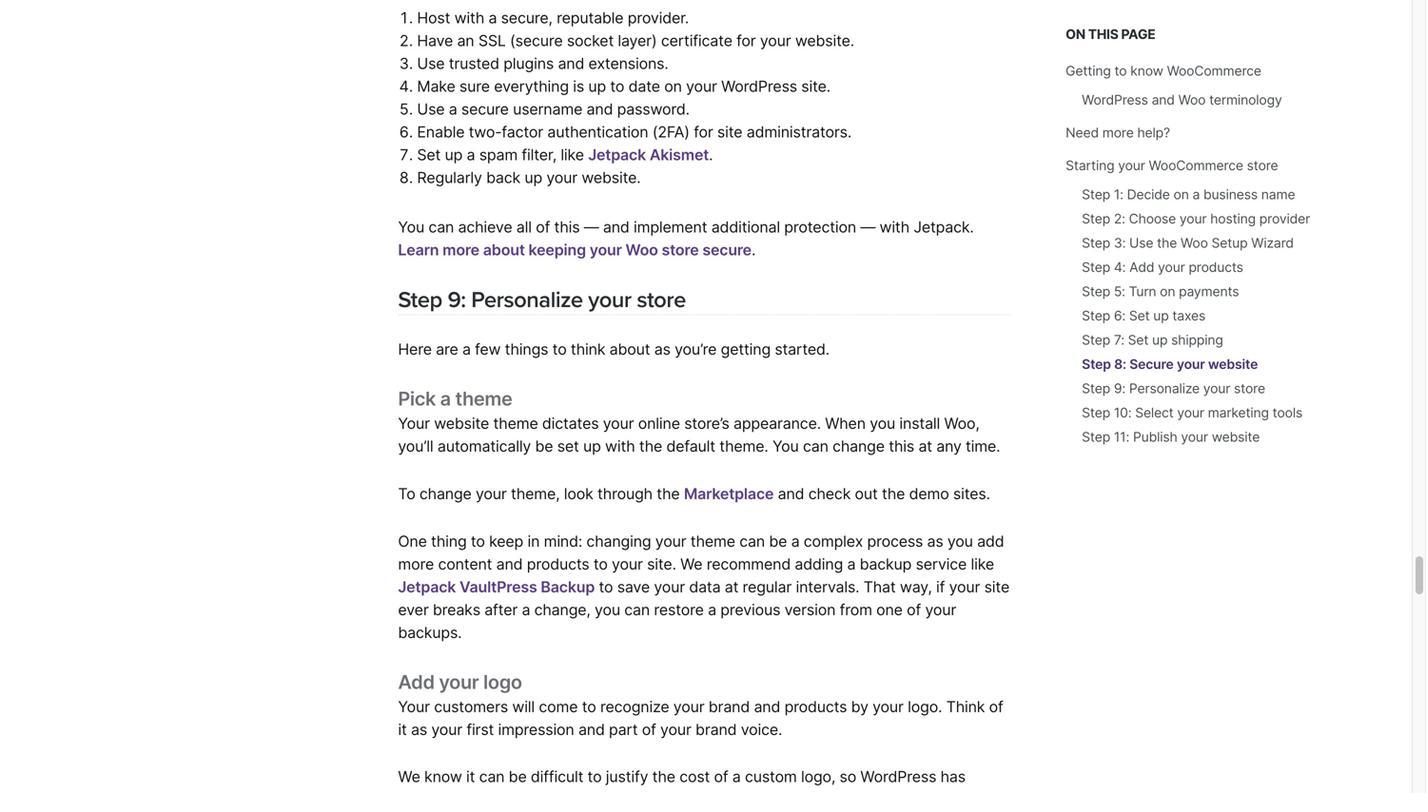 Task type: vqa. For each thing, say whether or not it's contained in the screenshot.
Policy
no



Task type: locate. For each thing, give the bounding box(es) containing it.
administrators.
[[747, 123, 852, 141]]

0 horizontal spatial 9:
[[448, 286, 466, 314]]

like down add
[[971, 555, 995, 574]]

it inside we know it can be difficult to justify the cost of a custom logo, so wordpress has partnered with fiverr to develop a
[[466, 768, 475, 787]]

at down install
[[919, 437, 933, 456]]

1 your from the top
[[398, 415, 430, 433]]

voice.
[[741, 721, 782, 739]]

2 horizontal spatial as
[[927, 532, 944, 551]]

0 vertical spatial at
[[919, 437, 933, 456]]

terminology
[[1210, 92, 1282, 108]]

select
[[1135, 405, 1174, 421]]

0 horizontal spatial wordpress
[[721, 77, 797, 96]]

site. inside the one thing to keep in mind: changing your theme can be a complex process as you add more content and products to your site. we recommend adding a backup service like jetpack vaultpress backup
[[647, 555, 676, 574]]

0 vertical spatial website.
[[795, 31, 855, 50]]

0 horizontal spatial at
[[725, 578, 739, 597]]

step 6: set up taxes link
[[1082, 308, 1206, 324]]

website down marketing
[[1212, 429, 1260, 445]]

spam
[[479, 146, 518, 164]]

woocommerce up step 1: decide on a business name link
[[1149, 157, 1244, 174]]

use inside step 1: decide on a business name step 2: choose your hosting provider step 3: use the woo setup wizard step 4: add your products step 5: turn on payments step 6: set up taxes step 7: set up shipping step 8: secure your website step 9: personalize your store step 10: select your marketing tools step 11: publish your website
[[1130, 235, 1154, 251]]

that
[[864, 578, 896, 597]]

changing
[[587, 532, 651, 551]]

regularly
[[417, 168, 482, 187]]

1 vertical spatial set
[[1129, 308, 1150, 324]]

set
[[417, 146, 441, 164], [1129, 308, 1150, 324], [1128, 332, 1149, 348]]

more inside the one thing to keep in mind: changing your theme can be a complex process as you add more content and products to your site. we recommend adding a backup service like jetpack vaultpress backup
[[398, 555, 434, 574]]

set down enable
[[417, 146, 441, 164]]

store's
[[684, 415, 730, 433]]

your down filter,
[[547, 168, 578, 187]]

0 horizontal spatial you
[[595, 601, 620, 619]]

0 vertical spatial about
[[483, 241, 525, 259]]

0 horizontal spatial about
[[483, 241, 525, 259]]

ssl
[[478, 31, 506, 50]]

brand left 'voice.'
[[696, 721, 737, 739]]

few
[[475, 340, 501, 359]]

website. down jetpack akismet "link"
[[582, 168, 641, 187]]

the inside pick a theme your website theme dictates your online store's appearance. when you install woo, you'll automatically be set up with the default theme. you can change this at any time.
[[639, 437, 662, 456]]

as inside "add your logo your customers will come to recognize your brand and products by your logo. think of it as your first impression and part of your brand voice."
[[411, 721, 427, 739]]

0 vertical spatial jetpack
[[588, 146, 646, 164]]

2 horizontal spatial wordpress
[[1082, 92, 1148, 108]]

started.
[[775, 340, 830, 359]]

1 horizontal spatial more
[[443, 241, 480, 259]]

you inside to save your data at regular intervals. that way, if your site ever breaks after a change, you can restore a previous version from one of your backups.
[[595, 601, 620, 619]]

site down add
[[985, 578, 1010, 597]]

is
[[573, 77, 584, 96]]

choose
[[1129, 211, 1176, 227]]

1 vertical spatial website.
[[582, 168, 641, 187]]

jetpack up "ever"
[[398, 578, 456, 597]]

0 horizontal spatial secure
[[461, 100, 509, 119]]

site. inside the host with a secure, reputable provider. have an ssl (secure socket layer) certificate for your website. use trusted plugins and extensions. make sure everything is up to date on your wordpress site. use a secure username and password. enable two-factor authentication (2fa) for site administrators. set up a spam filter, like jetpack akismet . regularly back up your website.
[[802, 77, 831, 96]]

woo inside you can achieve all of this — and implement additional protection — with jetpack. learn more about keeping your woo store secure .
[[626, 241, 658, 259]]

logo.
[[908, 698, 942, 716]]

1 vertical spatial personalize
[[1129, 381, 1200, 397]]

filter,
[[522, 146, 557, 164]]

2 horizontal spatial you
[[948, 532, 973, 551]]

and left check
[[778, 485, 805, 503]]

add down backups.
[[398, 671, 435, 694]]

a down justify
[[625, 791, 633, 794]]

can inside we know it can be difficult to justify the cost of a custom logo, so wordpress has partnered with fiverr to develop a
[[479, 768, 505, 787]]

your right the if
[[949, 578, 980, 597]]

0 vertical spatial woocommerce
[[1167, 63, 1262, 79]]

previous
[[721, 601, 781, 619]]

1 horizontal spatial as
[[654, 340, 671, 359]]

to down changing
[[594, 555, 608, 574]]

2 horizontal spatial more
[[1103, 125, 1134, 141]]

0 vertical spatial it
[[398, 721, 407, 739]]

marketplace link
[[684, 485, 774, 503]]

decide
[[1127, 187, 1170, 203]]

0 vertical spatial you
[[870, 415, 896, 433]]

an
[[457, 31, 474, 50]]

. up additional
[[709, 146, 713, 164]]

0 horizontal spatial jetpack
[[398, 578, 456, 597]]

know down page
[[1131, 63, 1164, 79]]

backups.
[[398, 624, 462, 642]]

about down achieve
[[483, 241, 525, 259]]

you up service
[[948, 532, 973, 551]]

2 vertical spatial this
[[889, 437, 915, 456]]

you down save
[[595, 601, 620, 619]]

1 vertical spatial products
[[527, 555, 590, 574]]

0 vertical spatial .
[[709, 146, 713, 164]]

1 vertical spatial use
[[417, 100, 445, 119]]

complex
[[804, 532, 863, 551]]

to
[[1115, 63, 1127, 79], [610, 77, 625, 96], [553, 340, 567, 359], [471, 532, 485, 551], [594, 555, 608, 574], [599, 578, 613, 597], [582, 698, 596, 716], [588, 768, 602, 787], [547, 791, 561, 794]]

change down when
[[833, 437, 885, 456]]

on up step 2: choose your hosting provider link
[[1174, 187, 1189, 203]]

one thing to keep in mind: changing your theme can be a complex process as you add more content and products to your site. we recommend adding a backup service like jetpack vaultpress backup
[[398, 532, 1004, 597]]

0 horizontal spatial site.
[[647, 555, 676, 574]]

0 vertical spatial you
[[398, 218, 425, 237]]

4:
[[1114, 259, 1126, 275]]

0 horizontal spatial for
[[694, 123, 713, 141]]

as left the "you're" on the top
[[654, 340, 671, 359]]

you inside pick a theme your website theme dictates your online store's appearance. when you install woo, you'll automatically be set up with the default theme. you can change this at any time.
[[773, 437, 799, 456]]

plugins
[[504, 54, 554, 73]]

a down two-
[[467, 146, 475, 164]]

as left first
[[411, 721, 427, 739]]

as up service
[[927, 532, 944, 551]]

site right the (2fa)
[[717, 123, 743, 141]]

0 horizontal spatial .
[[709, 146, 713, 164]]

with left jetpack. at the top of the page
[[880, 218, 910, 237]]

1 horizontal spatial 9:
[[1114, 381, 1126, 397]]

0 vertical spatial secure
[[461, 100, 509, 119]]

1 horizontal spatial site.
[[802, 77, 831, 96]]

need
[[1066, 125, 1099, 141]]

1 horizontal spatial you
[[773, 437, 799, 456]]

your
[[760, 31, 791, 50], [686, 77, 717, 96], [1118, 157, 1146, 174], [547, 168, 578, 187], [1180, 211, 1207, 227], [590, 241, 622, 259], [1158, 259, 1185, 275], [588, 286, 632, 314], [1177, 356, 1205, 373], [1204, 381, 1231, 397], [1178, 405, 1205, 421], [603, 415, 634, 433], [1181, 429, 1209, 445], [476, 485, 507, 503], [655, 532, 687, 551], [612, 555, 643, 574], [654, 578, 685, 597], [949, 578, 980, 597], [925, 601, 957, 619], [439, 671, 479, 694], [674, 698, 705, 716], [873, 698, 904, 716], [431, 721, 463, 739], [660, 721, 692, 739]]

1 horizontal spatial like
[[971, 555, 995, 574]]

. inside the host with a secure, reputable provider. have an ssl (secure socket layer) certificate for your website. use trusted plugins and extensions. make sure everything is up to date on your wordpress site. use a secure username and password. enable two-factor authentication (2fa) for site administrators. set up a spam filter, like jetpack akismet . regularly back up your website.
[[709, 146, 713, 164]]

can inside you can achieve all of this — and implement additional protection — with jetpack. learn more about keeping your woo store secure .
[[429, 218, 454, 237]]

1 horizontal spatial we
[[681, 555, 703, 574]]

add
[[977, 532, 1004, 551]]

to left save
[[599, 578, 613, 597]]

vaultpress
[[460, 578, 537, 597]]

wordpress up administrators.
[[721, 77, 797, 96]]

1 vertical spatial site.
[[647, 555, 676, 574]]

woo,
[[944, 415, 980, 433]]

0 horizontal spatial personalize
[[471, 286, 583, 314]]

products up payments
[[1189, 259, 1244, 275]]

change right to
[[420, 485, 472, 503]]

add inside step 1: decide on a business name step 2: choose your hosting provider step 3: use the woo setup wizard step 4: add your products step 5: turn on payments step 6: set up taxes step 7: set up shipping step 8: secure your website step 9: personalize your store step 10: select your marketing tools step 11: publish your website
[[1130, 259, 1155, 275]]

your up step 11: publish your website link
[[1178, 405, 1205, 421]]

know up partnered
[[424, 768, 462, 787]]

and left the part
[[579, 721, 605, 739]]

set right 7:
[[1128, 332, 1149, 348]]

— up learn more about keeping your woo store secure link
[[584, 218, 599, 237]]

to down difficult
[[547, 791, 561, 794]]

your up you'll
[[398, 415, 430, 433]]

you're
[[675, 340, 717, 359]]

use
[[417, 54, 445, 73], [417, 100, 445, 119], [1130, 235, 1154, 251]]

your up customers
[[439, 671, 479, 694]]

reputable
[[557, 9, 624, 27]]

1 vertical spatial you
[[773, 437, 799, 456]]

2 your from the top
[[398, 698, 430, 716]]

step 9: personalize your store link down step 8: secure your website link
[[1082, 381, 1266, 397]]

1 vertical spatial secure
[[703, 241, 752, 259]]

store down the implement
[[662, 241, 699, 259]]

0 horizontal spatial add
[[398, 671, 435, 694]]

9: down 8:
[[1114, 381, 1126, 397]]

socket
[[567, 31, 614, 50]]

secure
[[461, 100, 509, 119], [703, 241, 752, 259]]

starting your woocommerce store
[[1066, 157, 1279, 174]]

your inside pick a theme your website theme dictates your online store's appearance. when you install woo, you'll automatically be set up with the default theme. you can change this at any time.
[[398, 415, 430, 433]]

change inside pick a theme your website theme dictates your online store's appearance. when you install woo, you'll automatically be set up with the default theme. you can change this at any time.
[[833, 437, 885, 456]]

0 vertical spatial products
[[1189, 259, 1244, 275]]

on right date
[[664, 77, 682, 96]]

and down keep
[[496, 555, 523, 574]]

need more help?
[[1066, 125, 1170, 141]]

and up learn more about keeping your woo store secure link
[[603, 218, 630, 237]]

up down step 5: turn on payments link
[[1154, 308, 1169, 324]]

1 — from the left
[[584, 218, 599, 237]]

set right 6:
[[1129, 308, 1150, 324]]

2 — from the left
[[861, 218, 876, 237]]

1 vertical spatial more
[[443, 241, 480, 259]]

can inside to save your data at regular intervals. that way, if your site ever breaks after a change, you can restore a previous version from one of your backups.
[[625, 601, 650, 619]]

0 horizontal spatial step 9: personalize your store link
[[398, 286, 686, 314]]

develop
[[565, 791, 621, 794]]

logo,
[[801, 768, 836, 787]]

can down save
[[625, 601, 650, 619]]

1 vertical spatial for
[[694, 123, 713, 141]]

more inside you can achieve all of this — and implement additional protection — with jetpack. learn more about keeping your woo store secure .
[[443, 241, 480, 259]]

factor
[[502, 123, 543, 141]]

0 horizontal spatial more
[[398, 555, 434, 574]]

products down mind:
[[527, 555, 590, 574]]

be inside pick a theme your website theme dictates your online store's appearance. when you install woo, you'll automatically be set up with the default theme. you can change this at any time.
[[535, 437, 553, 456]]

be up fiverr
[[509, 768, 527, 787]]

here
[[398, 340, 432, 359]]

0 vertical spatial we
[[681, 555, 703, 574]]

a inside pick a theme your website theme dictates your online store's appearance. when you install woo, you'll automatically be set up with the default theme. you can change this at any time.
[[440, 387, 451, 411]]

0 vertical spatial more
[[1103, 125, 1134, 141]]

1 horizontal spatial at
[[919, 437, 933, 456]]

to inside "add your logo your customers will come to recognize your brand and products by your logo. think of it as your first impression and part of your brand voice."
[[582, 698, 596, 716]]

getting to know woocommerce link
[[1066, 63, 1262, 79]]

to inside to save your data at regular intervals. that way, if your site ever breaks after a change, you can restore a previous version from one of your backups.
[[599, 578, 613, 597]]

cost
[[680, 768, 710, 787]]

of right think
[[989, 698, 1004, 716]]

for right the (2fa)
[[694, 123, 713, 141]]

at inside to save your data at regular intervals. that way, if your site ever breaks after a change, you can restore a previous version from one of your backups.
[[725, 578, 739, 597]]

intervals.
[[796, 578, 860, 597]]

8:
[[1114, 356, 1127, 373]]

step 9: personalize your store link up things
[[398, 286, 686, 314]]

website
[[1208, 356, 1258, 373], [434, 415, 489, 433], [1212, 429, 1260, 445]]

1 vertical spatial 9:
[[1114, 381, 1126, 397]]

jetpack vaultpress backup link
[[398, 578, 595, 597]]

2 vertical spatial you
[[595, 601, 620, 619]]

default
[[667, 437, 716, 456]]

trusted
[[449, 54, 500, 73]]

0 vertical spatial be
[[535, 437, 553, 456]]

you right when
[[870, 415, 896, 433]]

enable
[[417, 123, 465, 141]]

of down way,
[[907, 601, 921, 619]]

personalize up things
[[471, 286, 583, 314]]

1 vertical spatial brand
[[696, 721, 737, 739]]

woo inside step 1: decide on a business name step 2: choose your hosting provider step 3: use the woo setup wizard step 4: add your products step 5: turn on payments step 6: set up taxes step 7: set up shipping step 8: secure your website step 9: personalize your store step 10: select your marketing tools step 11: publish your website
[[1181, 235, 1208, 251]]

it inside "add your logo your customers will come to recognize your brand and products by your logo. think of it as your first impression and part of your brand voice."
[[398, 721, 407, 739]]

1 horizontal spatial .
[[752, 241, 756, 259]]

10:
[[1114, 405, 1132, 421]]

1 vertical spatial add
[[398, 671, 435, 694]]

this inside pick a theme your website theme dictates your online store's appearance. when you install woo, you'll automatically be set up with the default theme. you can change this at any time.
[[889, 437, 915, 456]]

store up name
[[1247, 157, 1279, 174]]

0 vertical spatial step 9: personalize your store link
[[398, 286, 686, 314]]

0 vertical spatial add
[[1130, 259, 1155, 275]]

with up through
[[605, 437, 635, 456]]

your left online
[[603, 415, 634, 433]]

1 horizontal spatial secure
[[703, 241, 752, 259]]

site
[[717, 123, 743, 141], [985, 578, 1010, 597]]

your up save
[[612, 555, 643, 574]]

can up recommend
[[740, 532, 765, 551]]

theme.
[[720, 437, 769, 456]]

process
[[867, 532, 923, 551]]

2:
[[1114, 211, 1126, 227]]

be inside we know it can be difficult to justify the cost of a custom logo, so wordpress has partnered with fiverr to develop a
[[509, 768, 527, 787]]

2 vertical spatial more
[[398, 555, 434, 574]]

2 vertical spatial on
[[1160, 284, 1176, 300]]

1 horizontal spatial you
[[870, 415, 896, 433]]

1 horizontal spatial jetpack
[[588, 146, 646, 164]]

learn more about keeping your woo store secure link
[[398, 241, 752, 259]]

your down shipping
[[1177, 356, 1205, 373]]

theme inside the one thing to keep in mind: changing your theme can be a complex process as you add more content and products to your site. we recommend adding a backup service like jetpack vaultpress backup
[[691, 532, 736, 551]]

you inside you can achieve all of this — and implement additional protection — with jetpack. learn more about keeping your woo store secure .
[[398, 218, 425, 237]]

1 vertical spatial know
[[424, 768, 462, 787]]

help?
[[1138, 125, 1170, 141]]

provider.
[[628, 9, 689, 27]]

add right 4:
[[1130, 259, 1155, 275]]

to inside the host with a secure, reputable provider. have an ssl (secure socket layer) certificate for your website. use trusted plugins and extensions. make sure everything is up to date on your wordpress site. use a secure username and password. enable two-factor authentication (2fa) for site administrators. set up a spam filter, like jetpack akismet . regularly back up your website.
[[610, 77, 625, 96]]

about right think
[[610, 340, 650, 359]]

can
[[429, 218, 454, 237], [803, 437, 829, 456], [740, 532, 765, 551], [625, 601, 650, 619], [479, 768, 505, 787]]

justify
[[606, 768, 648, 787]]

1 horizontal spatial it
[[466, 768, 475, 787]]

products inside step 1: decide on a business name step 2: choose your hosting provider step 3: use the woo setup wizard step 4: add your products step 5: turn on payments step 6: set up taxes step 7: set up shipping step 8: secure your website step 9: personalize your store step 10: select your marketing tools step 11: publish your website
[[1189, 259, 1244, 275]]

0 vertical spatial site.
[[802, 77, 831, 96]]

like
[[561, 146, 584, 164], [971, 555, 995, 574]]

1 horizontal spatial —
[[861, 218, 876, 237]]

your for add
[[398, 698, 430, 716]]

getting
[[721, 340, 771, 359]]

1 vertical spatial you
[[948, 532, 973, 551]]

1 horizontal spatial add
[[1130, 259, 1155, 275]]

your down the if
[[925, 601, 957, 619]]

be up recommend
[[769, 532, 787, 551]]

can up learn at the left top of page
[[429, 218, 454, 237]]

1 vertical spatial at
[[725, 578, 739, 597]]

recognize
[[600, 698, 669, 716]]

use down the make
[[417, 100, 445, 119]]

step 9: personalize your store
[[398, 286, 686, 314]]

step 8: secure your website link
[[1082, 356, 1258, 373]]

1 vertical spatial like
[[971, 555, 995, 574]]

1 vertical spatial your
[[398, 698, 430, 716]]

1 horizontal spatial change
[[833, 437, 885, 456]]

and up 'authentication'
[[587, 100, 613, 119]]

on down step 4: add your products link
[[1160, 284, 1176, 300]]

1 vertical spatial .
[[752, 241, 756, 259]]

for right certificate
[[737, 31, 756, 50]]

site inside the host with a secure, reputable provider. have an ssl (secure socket layer) certificate for your website. use trusted plugins and extensions. make sure everything is up to date on your wordpress site. use a secure username and password. enable two-factor authentication (2fa) for site administrators. set up a spam filter, like jetpack akismet . regularly back up your website.
[[717, 123, 743, 141]]

on this page
[[1066, 26, 1156, 42]]

2 vertical spatial be
[[509, 768, 527, 787]]

to up content
[[471, 532, 485, 551]]

the up step 4: add your products link
[[1157, 235, 1177, 251]]

products inside the one thing to keep in mind: changing your theme can be a complex process as you add more content and products to your site. we recommend adding a backup service like jetpack vaultpress backup
[[527, 555, 590, 574]]

up up the secure
[[1152, 332, 1168, 348]]

your up step 5: turn on payments link
[[1158, 259, 1185, 275]]

personalize inside step 1: decide on a business name step 2: choose your hosting provider step 3: use the woo setup wizard step 4: add your products step 5: turn on payments step 6: set up taxes step 7: set up shipping step 8: secure your website step 9: personalize your store step 10: select your marketing tools step 11: publish your website
[[1129, 381, 1200, 397]]

up right set
[[583, 437, 601, 456]]

your inside "add your logo your customers will come to recognize your brand and products by your logo. think of it as your first impression and part of your brand voice."
[[398, 698, 430, 716]]

0 horizontal spatial you
[[398, 218, 425, 237]]

of right the part
[[642, 721, 656, 739]]

on inside the host with a secure, reputable provider. have an ssl (secure socket layer) certificate for your website. use trusted plugins and extensions. make sure everything is up to date on your wordpress site. use a secure username and password. enable two-factor authentication (2fa) for site administrators. set up a spam filter, like jetpack akismet . regularly back up your website.
[[664, 77, 682, 96]]

2 horizontal spatial this
[[1088, 26, 1119, 42]]

0 horizontal spatial know
[[424, 768, 462, 787]]

with left fiverr
[[472, 791, 502, 794]]

1 vertical spatial about
[[610, 340, 650, 359]]

this down install
[[889, 437, 915, 456]]

host with a secure, reputable provider. have an ssl (secure socket layer) certificate for your website. use trusted plugins and extensions. make sure everything is up to date on your wordpress site. use a secure username and password. enable two-factor authentication (2fa) for site administrators. set up a spam filter, like jetpack akismet . regularly back up your website.
[[417, 9, 855, 187]]

of inside we know it can be difficult to justify the cost of a custom logo, so wordpress has partnered with fiverr to develop a
[[714, 768, 728, 787]]

more left help?
[[1103, 125, 1134, 141]]

think
[[947, 698, 985, 716]]

2 vertical spatial products
[[785, 698, 847, 716]]

wordpress
[[721, 77, 797, 96], [1082, 92, 1148, 108], [861, 768, 937, 787]]

brand up 'voice.'
[[709, 698, 750, 716]]

about
[[483, 241, 525, 259], [610, 340, 650, 359]]

have
[[417, 31, 453, 50]]

a up step 2: choose your hosting provider link
[[1193, 187, 1200, 203]]

products inside "add your logo your customers will come to recognize your brand and products by your logo. think of it as your first impression and part of your brand voice."
[[785, 698, 847, 716]]

personalize
[[471, 286, 583, 314], [1129, 381, 1200, 397]]

7:
[[1114, 332, 1125, 348]]

0 horizontal spatial be
[[509, 768, 527, 787]]

with inside pick a theme your website theme dictates your online store's appearance. when you install woo, you'll automatically be set up with the default theme. you can change this at any time.
[[605, 437, 635, 456]]

will
[[512, 698, 535, 716]]

secure down additional
[[703, 241, 752, 259]]

0 horizontal spatial we
[[398, 768, 420, 787]]

if
[[936, 578, 945, 597]]

1 horizontal spatial be
[[535, 437, 553, 456]]

secure inside the host with a secure, reputable provider. have an ssl (secure socket layer) certificate for your website. use trusted plugins and extensions. make sure everything is up to date on your wordpress site. use a secure username and password. enable two-factor authentication (2fa) for site administrators. set up a spam filter, like jetpack akismet . regularly back up your website.
[[461, 100, 509, 119]]

1 horizontal spatial know
[[1131, 63, 1164, 79]]

1:
[[1114, 187, 1124, 203]]

6:
[[1114, 308, 1126, 324]]

0 vertical spatial on
[[664, 77, 682, 96]]

website up automatically
[[434, 415, 489, 433]]

we up the data
[[681, 555, 703, 574]]

the left "cost"
[[652, 768, 676, 787]]

2 horizontal spatial be
[[769, 532, 787, 551]]

1 vertical spatial be
[[769, 532, 787, 551]]

0 horizontal spatial it
[[398, 721, 407, 739]]

1 vertical spatial jetpack
[[398, 578, 456, 597]]

to change your theme, look through the marketplace and check out the demo sites.
[[398, 485, 995, 503]]

wordpress and woo terminology link
[[1082, 92, 1282, 108]]

use right 3:
[[1130, 235, 1154, 251]]

1 horizontal spatial wordpress
[[861, 768, 937, 787]]

0 vertical spatial as
[[654, 340, 671, 359]]

the inside we know it can be difficult to justify the cost of a custom logo, so wordpress has partnered with fiverr to develop a
[[652, 768, 676, 787]]

at right the data
[[725, 578, 739, 597]]



Task type: describe. For each thing, give the bounding box(es) containing it.
make
[[417, 77, 455, 96]]

name
[[1262, 187, 1296, 203]]

setup
[[1212, 235, 1248, 251]]

your right by
[[873, 698, 904, 716]]

to
[[398, 485, 415, 503]]

things
[[505, 340, 548, 359]]

of inside to save your data at regular intervals. that way, if your site ever breaks after a change, you can restore a previous version from one of your backups.
[[907, 601, 921, 619]]

additional
[[712, 218, 780, 237]]

mind:
[[544, 532, 583, 551]]

pick
[[398, 387, 436, 411]]

this inside you can achieve all of this — and implement additional protection — with jetpack. learn more about keeping your woo store secure .
[[554, 218, 580, 237]]

set
[[557, 437, 579, 456]]

tools
[[1273, 405, 1303, 421]]

and down getting to know woocommerce
[[1152, 92, 1175, 108]]

akismet
[[650, 146, 709, 164]]

step 5: turn on payments link
[[1082, 284, 1239, 300]]

step 1: decide on a business name step 2: choose your hosting provider step 3: use the woo setup wizard step 4: add your products step 5: turn on payments step 6: set up taxes step 7: set up shipping step 8: secure your website step 9: personalize your store step 10: select your marketing tools step 11: publish your website
[[1082, 187, 1311, 445]]

woo down getting to know woocommerce
[[1179, 92, 1206, 108]]

in
[[528, 532, 540, 551]]

about inside you can achieve all of this — and implement additional protection — with jetpack. learn more about keeping your woo store secure .
[[483, 241, 525, 259]]

website down shipping
[[1208, 356, 1258, 373]]

shipping
[[1172, 332, 1224, 348]]

implement
[[634, 218, 707, 237]]

. inside you can achieve all of this — and implement additional protection — with jetpack. learn more about keeping your woo store secure .
[[752, 241, 756, 259]]

change,
[[534, 601, 591, 619]]

your down recognize
[[660, 721, 692, 739]]

with inside you can achieve all of this — and implement additional protection — with jetpack. learn more about keeping your woo store secure .
[[880, 218, 910, 237]]

custom
[[745, 768, 797, 787]]

two-
[[469, 123, 502, 141]]

need more help? link
[[1066, 125, 1170, 141]]

can inside the one thing to keep in mind: changing your theme can be a complex process as you add more content and products to your site. we recommend adding a backup service like jetpack vaultpress backup
[[740, 532, 765, 551]]

you inside pick a theme your website theme dictates your online store's appearance. when you install woo, you'll automatically be set up with the default theme. you can change this at any time.
[[870, 415, 896, 433]]

getting
[[1066, 63, 1111, 79]]

impression
[[498, 721, 574, 739]]

jetpack akismet link
[[588, 146, 709, 164]]

we inside we know it can be difficult to justify the cost of a custom logo, so wordpress has partnered with fiverr to develop a
[[398, 768, 420, 787]]

here are a few things to think about as you're getting started.
[[398, 340, 830, 359]]

on for hosting
[[1160, 284, 1176, 300]]

a down complex at the bottom right of the page
[[847, 555, 856, 574]]

step 10: select your marketing tools link
[[1082, 405, 1303, 421]]

as inside the one thing to keep in mind: changing your theme can be a complex process as you add more content and products to your site. we recommend adding a backup service like jetpack vaultpress backup
[[927, 532, 944, 551]]

set inside the host with a secure, reputable provider. have an ssl (secure socket layer) certificate for your website. use trusted plugins and extensions. make sure everything is up to date on your wordpress site. use a secure username and password. enable two-factor authentication (2fa) for site administrators. set up a spam filter, like jetpack akismet . regularly back up your website.
[[417, 146, 441, 164]]

customers
[[434, 698, 508, 716]]

your down customers
[[431, 721, 463, 739]]

breaks
[[433, 601, 480, 619]]

0 vertical spatial brand
[[709, 698, 750, 716]]

demo
[[909, 485, 949, 503]]

a left custom
[[733, 768, 741, 787]]

and inside the one thing to keep in mind: changing your theme can be a complex process as you add more content and products to your site. we recommend adding a backup service like jetpack vaultpress backup
[[496, 555, 523, 574]]

know inside we know it can be difficult to justify the cost of a custom logo, so wordpress has partnered with fiverr to develop a
[[424, 768, 462, 787]]

1 vertical spatial on
[[1174, 187, 1189, 203]]

starting your woocommerce store link
[[1066, 157, 1279, 174]]

any
[[937, 437, 962, 456]]

layer)
[[618, 31, 657, 50]]

everything
[[494, 77, 569, 96]]

1 vertical spatial theme
[[493, 415, 538, 433]]

keep
[[489, 532, 524, 551]]

add inside "add your logo your customers will come to recognize your brand and products by your logo. think of it as your first impression and part of your brand voice."
[[398, 671, 435, 694]]

with inside we know it can be difficult to justify the cost of a custom logo, so wordpress has partnered with fiverr to develop a
[[472, 791, 502, 794]]

your for pick
[[398, 415, 430, 433]]

be inside the one thing to keep in mind: changing your theme can be a complex process as you add more content and products to your site. we recommend adding a backup service like jetpack vaultpress backup
[[769, 532, 787, 551]]

we inside the one thing to keep in mind: changing your theme can be a complex process as you add more content and products to your site. we recommend adding a backup service like jetpack vaultpress backup
[[681, 555, 703, 574]]

wordpress and woo terminology
[[1082, 92, 1282, 108]]

a right after
[[522, 601, 530, 619]]

jetpack inside the host with a secure, reputable provider. have an ssl (secure socket layer) certificate for your website. use trusted plugins and extensions. make sure everything is up to date on your wordpress site. use a secure username and password. enable two-factor authentication (2fa) for site administrators. set up a spam filter, like jetpack akismet . regularly back up your website.
[[588, 146, 646, 164]]

a down the data
[[708, 601, 717, 619]]

0 horizontal spatial website.
[[582, 168, 641, 187]]

service
[[916, 555, 967, 574]]

9: inside step 1: decide on a business name step 2: choose your hosting provider step 3: use the woo setup wizard step 4: add your products step 5: turn on payments step 6: set up taxes step 7: set up shipping step 8: secure your website step 9: personalize your store step 10: select your marketing tools step 11: publish your website
[[1114, 381, 1126, 397]]

(secure
[[510, 31, 563, 50]]

1 vertical spatial woocommerce
[[1149, 157, 1244, 174]]

0 vertical spatial for
[[737, 31, 756, 50]]

of inside you can achieve all of this — and implement additional protection — with jetpack. learn more about keeping your woo store secure .
[[536, 218, 550, 237]]

1 horizontal spatial step 9: personalize your store link
[[1082, 381, 1266, 397]]

up inside pick a theme your website theme dictates your online store's appearance. when you install woo, you'll automatically be set up with the default theme. you can change this at any time.
[[583, 437, 601, 456]]

and up 'voice.'
[[754, 698, 781, 716]]

up up regularly
[[445, 146, 463, 164]]

add your logo your customers will come to recognize your brand and products by your logo. think of it as your first impression and part of your brand voice.
[[398, 671, 1004, 739]]

0 vertical spatial this
[[1088, 26, 1119, 42]]

your inside you can achieve all of this — and implement additional protection — with jetpack. learn more about keeping your woo store secure .
[[590, 241, 622, 259]]

username
[[513, 100, 583, 119]]

backup
[[860, 555, 912, 574]]

store inside you can achieve all of this — and implement additional protection — with jetpack. learn more about keeping your woo store secure .
[[662, 241, 699, 259]]

fiverr
[[506, 791, 542, 794]]

has
[[941, 768, 966, 787]]

0 vertical spatial use
[[417, 54, 445, 73]]

regular
[[743, 578, 792, 597]]

getting to know woocommerce
[[1066, 63, 1262, 79]]

your down certificate
[[686, 77, 717, 96]]

2 vertical spatial set
[[1128, 332, 1149, 348]]

your right certificate
[[760, 31, 791, 50]]

0 horizontal spatial change
[[420, 485, 472, 503]]

are
[[436, 340, 458, 359]]

restore
[[654, 601, 704, 619]]

website inside pick a theme your website theme dictates your online store's appearance. when you install woo, you'll automatically be set up with the default theme. you can change this at any time.
[[434, 415, 489, 433]]

backup
[[541, 578, 595, 597]]

to right getting
[[1115, 63, 1127, 79]]

can inside pick a theme your website theme dictates your online store's appearance. when you install woo, you'll automatically be set up with the default theme. you can change this at any time.
[[803, 437, 829, 456]]

your up the here are a few things to think about as you're getting started.
[[588, 286, 632, 314]]

you inside the one thing to keep in mind: changing your theme can be a complex process as you add more content and products to your site. we recommend adding a backup service like jetpack vaultpress backup
[[948, 532, 973, 551]]

store up the "you're" on the top
[[637, 286, 686, 314]]

the inside step 1: decide on a business name step 2: choose your hosting provider step 3: use the woo setup wizard step 4: add your products step 5: turn on payments step 6: set up taxes step 7: set up shipping step 8: secure your website step 9: personalize your store step 10: select your marketing tools step 11: publish your website
[[1157, 235, 1177, 251]]

through
[[598, 485, 653, 503]]

to up develop
[[588, 768, 602, 787]]

a right are
[[462, 340, 471, 359]]

save
[[617, 578, 650, 597]]

thing
[[431, 532, 467, 551]]

secure inside you can achieve all of this — and implement additional protection — with jetpack. learn more about keeping your woo store secure .
[[703, 241, 752, 259]]

your right changing
[[655, 532, 687, 551]]

0 vertical spatial theme
[[455, 387, 512, 411]]

wordpress inside we know it can be difficult to justify the cost of a custom logo, so wordpress has partnered with fiverr to develop a
[[861, 768, 937, 787]]

your up marketing
[[1204, 381, 1231, 397]]

wordpress inside the host with a secure, reputable provider. have an ssl (secure socket layer) certificate for your website. use trusted plugins and extensions. make sure everything is up to date on your wordpress site. use a secure username and password. enable two-factor authentication (2fa) for site administrators. set up a spam filter, like jetpack akismet . regularly back up your website.
[[721, 77, 797, 96]]

your inside pick a theme your website theme dictates your online store's appearance. when you install woo, you'll automatically be set up with the default theme. you can change this at any time.
[[603, 415, 634, 433]]

adding
[[795, 555, 843, 574]]

to left think
[[553, 340, 567, 359]]

a inside step 1: decide on a business name step 2: choose your hosting provider step 3: use the woo setup wizard step 4: add your products step 5: turn on payments step 6: set up taxes step 7: set up shipping step 8: secure your website step 9: personalize your store step 10: select your marketing tools step 11: publish your website
[[1193, 187, 1200, 203]]

taxes
[[1173, 308, 1206, 324]]

theme,
[[511, 485, 560, 503]]

and inside you can achieve all of this — and implement additional protection — with jetpack. learn more about keeping your woo store secure .
[[603, 218, 630, 237]]

0 vertical spatial 9:
[[448, 286, 466, 314]]

after
[[485, 601, 518, 619]]

one
[[398, 532, 427, 551]]

check
[[809, 485, 851, 503]]

the right through
[[657, 485, 680, 503]]

jetpack inside the one thing to keep in mind: changing your theme can be a complex process as you add more content and products to your site. we recommend adding a backup service like jetpack vaultpress backup
[[398, 578, 456, 597]]

site inside to save your data at regular intervals. that way, if your site ever breaks after a change, you can restore a previous version from one of your backups.
[[985, 578, 1010, 597]]

by
[[851, 698, 869, 716]]

page
[[1122, 26, 1156, 42]]

your down step 10: select your marketing tools link
[[1181, 429, 1209, 445]]

marketplace
[[684, 485, 774, 503]]

on for layer)
[[664, 77, 682, 96]]

0 vertical spatial personalize
[[471, 286, 583, 314]]

at inside pick a theme your website theme dictates your online store's appearance. when you install woo, you'll automatically be set up with the default theme. you can change this at any time.
[[919, 437, 933, 456]]

provider
[[1260, 211, 1311, 227]]

extensions.
[[589, 54, 669, 73]]

so
[[840, 768, 857, 787]]

logo
[[483, 671, 522, 694]]

your left theme, at the left bottom of page
[[476, 485, 507, 503]]

and up is at the left of page
[[558, 54, 585, 73]]

your right recognize
[[674, 698, 705, 716]]

sites.
[[953, 485, 990, 503]]

recommend
[[707, 555, 791, 574]]

wizard
[[1252, 235, 1294, 251]]

version
[[785, 601, 836, 619]]

like inside the one thing to keep in mind: changing your theme can be a complex process as you add more content and products to your site. we recommend adding a backup service like jetpack vaultpress backup
[[971, 555, 995, 574]]

starting
[[1066, 157, 1115, 174]]

partnered
[[398, 791, 468, 794]]

think
[[571, 340, 606, 359]]

from
[[840, 601, 872, 619]]

store inside step 1: decide on a business name step 2: choose your hosting provider step 3: use the woo setup wizard step 4: add your products step 5: turn on payments step 6: set up taxes step 7: set up shipping step 8: secure your website step 9: personalize your store step 10: select your marketing tools step 11: publish your website
[[1234, 381, 1266, 397]]

a up "adding"
[[791, 532, 800, 551]]

first
[[467, 721, 494, 739]]

11:
[[1114, 429, 1130, 445]]

secure
[[1130, 356, 1174, 373]]

a up enable
[[449, 100, 457, 119]]

like inside the host with a secure, reputable provider. have an ssl (secure socket layer) certificate for your website. use trusted plugins and extensions. make sure everything is up to date on your wordpress site. use a secure username and password. enable two-factor authentication (2fa) for site administrators. set up a spam filter, like jetpack akismet . regularly back up your website.
[[561, 146, 584, 164]]

the right 'out'
[[882, 485, 905, 503]]

when
[[825, 415, 866, 433]]

5:
[[1114, 284, 1126, 300]]

content
[[438, 555, 492, 574]]

your up 1:
[[1118, 157, 1146, 174]]

0 vertical spatial know
[[1131, 63, 1164, 79]]

your up restore
[[654, 578, 685, 597]]

up right is at the left of page
[[588, 77, 606, 96]]

up down filter,
[[525, 168, 542, 187]]

with inside the host with a secure, reputable provider. have an ssl (secure socket layer) certificate for your website. use trusted plugins and extensions. make sure everything is up to date on your wordpress site. use a secure username and password. enable two-factor authentication (2fa) for site administrators. set up a spam filter, like jetpack akismet . regularly back up your website.
[[454, 9, 484, 27]]

time.
[[966, 437, 1001, 456]]

your down step 1: decide on a business name link
[[1180, 211, 1207, 227]]

dictates
[[542, 415, 599, 433]]

a up ssl on the left top of page
[[489, 9, 497, 27]]



